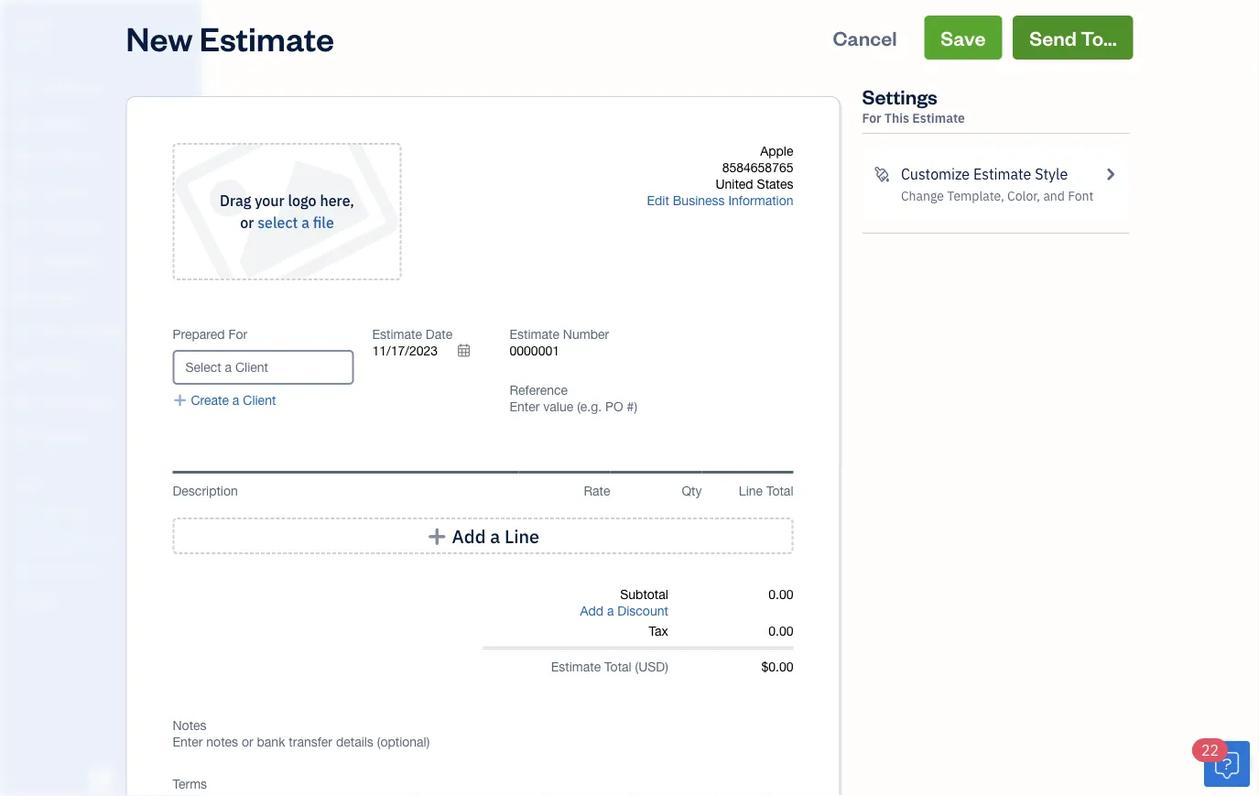 Task type: vqa. For each thing, say whether or not it's contained in the screenshot.
Address related to Address Line 1
no



Task type: locate. For each thing, give the bounding box(es) containing it.
1 horizontal spatial add
[[580, 603, 604, 618]]

for right prepared
[[228, 327, 247, 342]]

total right qty
[[767, 483, 794, 498]]

0 vertical spatial apple
[[15, 16, 54, 35]]

notes
[[173, 718, 207, 733]]

apps image
[[14, 475, 196, 489]]

,
[[350, 191, 354, 210]]

1 0.00 from the top
[[769, 587, 794, 602]]

a left discount
[[607, 603, 614, 618]]

1 vertical spatial add
[[580, 603, 604, 618]]

edit business information button
[[647, 192, 794, 209]]

22 button
[[1193, 738, 1250, 787]]

0 horizontal spatial total
[[605, 659, 632, 674]]

timer image
[[12, 323, 34, 342]]

0 vertical spatial line
[[739, 483, 763, 498]]

items and services image
[[14, 533, 196, 548]]

1 horizontal spatial for
[[862, 109, 882, 126]]

apple up 8584658765
[[761, 143, 794, 158]]

total left the (
[[605, 659, 632, 674]]

freshbooks image
[[86, 767, 115, 789]]

bank connections image
[[14, 562, 196, 577]]

line right qty
[[739, 483, 763, 498]]

cancel
[[833, 24, 897, 50]]

save button
[[925, 16, 1003, 60]]

chevronright image
[[1102, 163, 1119, 185]]

send to...
[[1030, 24, 1117, 50]]

Client text field
[[175, 352, 352, 383]]

a right plus image
[[490, 524, 500, 548]]

0 horizontal spatial add
[[452, 524, 486, 548]]

and
[[1044, 187, 1065, 204]]

estimate inside settings for this estimate
[[913, 109, 965, 126]]

0 horizontal spatial for
[[228, 327, 247, 342]]

line
[[739, 483, 763, 498], [505, 524, 540, 548]]

apple
[[15, 16, 54, 35], [761, 143, 794, 158]]

create a client button
[[173, 392, 276, 409]]

add a line
[[452, 524, 540, 548]]

0 horizontal spatial apple
[[15, 16, 54, 35]]

add
[[452, 524, 486, 548], [580, 603, 604, 618]]

a
[[302, 213, 310, 232], [233, 393, 239, 408], [490, 524, 500, 548], [607, 603, 614, 618]]

estimate
[[200, 16, 334, 59], [913, 109, 965, 126], [974, 164, 1032, 184], [372, 327, 422, 342], [510, 327, 560, 342], [551, 659, 601, 674]]

apple inside the main element
[[15, 16, 54, 35]]

0 vertical spatial 0.00
[[769, 587, 794, 602]]

line inside button
[[505, 524, 540, 548]]

subtotal add a discount tax
[[580, 587, 669, 638]]

expense image
[[12, 254, 34, 272]]

1 vertical spatial 0.00
[[769, 623, 794, 638]]

add left discount
[[580, 603, 604, 618]]

0.00
[[769, 587, 794, 602], [769, 623, 794, 638]]

plus image
[[427, 527, 448, 545]]

total
[[767, 483, 794, 498], [605, 659, 632, 674]]

add a line button
[[173, 518, 794, 554]]

0 horizontal spatial line
[[505, 524, 540, 548]]

for
[[862, 109, 882, 126], [228, 327, 247, 342]]

add a discount button
[[580, 603, 669, 619]]

0 vertical spatial for
[[862, 109, 882, 126]]

to...
[[1081, 24, 1117, 50]]

money image
[[12, 358, 34, 376]]

color,
[[1008, 187, 1041, 204]]

create
[[191, 393, 229, 408]]

line right plus image
[[505, 524, 540, 548]]

1 horizontal spatial apple
[[761, 143, 794, 158]]

united
[[716, 176, 754, 191]]

payment image
[[12, 219, 34, 237]]

send to... button
[[1013, 16, 1134, 60]]

0 vertical spatial total
[[767, 483, 794, 498]]

report image
[[12, 428, 34, 446]]

states
[[757, 176, 794, 191]]

client
[[243, 393, 276, 408]]

apple up owner
[[15, 16, 54, 35]]

save
[[941, 24, 986, 50]]

project image
[[12, 289, 34, 307]]

terms
[[173, 776, 207, 791]]

estimate number
[[510, 327, 609, 342]]

date
[[426, 327, 453, 342]]

a left file
[[302, 213, 310, 232]]

customize estimate style
[[901, 164, 1068, 184]]

for left this
[[862, 109, 882, 126]]

send
[[1030, 24, 1077, 50]]

apple inside the apple 8584658765 united states edit business information
[[761, 143, 794, 158]]

file
[[313, 213, 334, 232]]

1 vertical spatial line
[[505, 524, 540, 548]]

qty
[[682, 483, 702, 498]]

paintbrush image
[[873, 163, 890, 185]]

reference
[[510, 382, 568, 398]]

style
[[1035, 164, 1068, 184]]

1 horizontal spatial total
[[767, 483, 794, 498]]

22
[[1202, 741, 1219, 760]]

1 horizontal spatial line
[[739, 483, 763, 498]]

0 vertical spatial add
[[452, 524, 486, 548]]

1 vertical spatial total
[[605, 659, 632, 674]]

here
[[320, 191, 350, 210]]

team members image
[[14, 504, 196, 518]]

customize
[[901, 164, 970, 184]]

apple for apple 8584658765 united states edit business information
[[761, 143, 794, 158]]

logo
[[288, 191, 317, 210]]

template,
[[947, 187, 1005, 204]]

for inside settings for this estimate
[[862, 109, 882, 126]]

1 vertical spatial for
[[228, 327, 247, 342]]

1 vertical spatial apple
[[761, 143, 794, 158]]

add right plus image
[[452, 524, 486, 548]]



Task type: describe. For each thing, give the bounding box(es) containing it.
new estimate
[[126, 16, 334, 59]]

estimate image
[[12, 149, 34, 168]]

Notes text field
[[173, 734, 794, 750]]

for for prepared
[[228, 327, 247, 342]]

main element
[[0, 0, 247, 796]]

Estimate date in MM/DD/YYYY format text field
[[372, 343, 482, 359]]

edit
[[647, 193, 670, 208]]

new
[[126, 16, 193, 59]]

tax
[[649, 623, 669, 638]]

information
[[729, 193, 794, 208]]

subtotal
[[620, 587, 669, 602]]

change
[[901, 187, 944, 204]]

apple for apple owner
[[15, 16, 54, 35]]

a inside subtotal add a discount tax
[[607, 603, 614, 618]]

8584658765
[[722, 160, 794, 175]]

select
[[258, 213, 298, 232]]

drag
[[220, 191, 251, 210]]

total for line
[[767, 483, 794, 498]]

business
[[673, 193, 725, 208]]

drag your logo here , or select a file
[[220, 191, 354, 232]]

cancel button
[[817, 16, 914, 60]]

usd
[[639, 659, 665, 674]]

font
[[1068, 187, 1094, 204]]

settings for this estimate
[[862, 83, 965, 126]]

number
[[563, 327, 609, 342]]

2 0.00 from the top
[[769, 623, 794, 638]]

owner
[[15, 37, 48, 51]]

a left client
[[233, 393, 239, 408]]

prepared
[[173, 327, 225, 342]]

Enter an Estimate # text field
[[510, 343, 560, 359]]

plus image
[[173, 392, 187, 409]]

)
[[665, 659, 669, 674]]

your
[[255, 191, 285, 210]]

add inside subtotal add a discount tax
[[580, 603, 604, 618]]

estimate date
[[372, 327, 453, 342]]

(
[[635, 659, 639, 674]]

settings image
[[14, 592, 196, 606]]

change template, color, and font
[[901, 187, 1094, 204]]

create a client
[[191, 393, 276, 408]]

settings
[[862, 83, 938, 109]]

discount
[[618, 603, 669, 618]]

$0.00
[[762, 659, 794, 674]]

Reference Number text field
[[510, 399, 639, 415]]

client image
[[12, 115, 34, 133]]

this
[[885, 109, 910, 126]]

estimate total ( usd )
[[551, 659, 669, 674]]

add inside button
[[452, 524, 486, 548]]

total for estimate
[[605, 659, 632, 674]]

line total
[[739, 483, 794, 498]]

description
[[173, 483, 238, 498]]

resource center badge image
[[1205, 741, 1250, 787]]

dashboard image
[[12, 80, 34, 98]]

or
[[240, 213, 254, 232]]

chart image
[[12, 393, 34, 411]]

prepared for
[[173, 327, 247, 342]]

invoice image
[[12, 184, 34, 202]]

a inside drag your logo here , or select a file
[[302, 213, 310, 232]]

apple owner
[[15, 16, 54, 51]]

for for settings
[[862, 109, 882, 126]]

apple 8584658765 united states edit business information
[[647, 143, 794, 208]]

rate
[[584, 483, 611, 498]]



